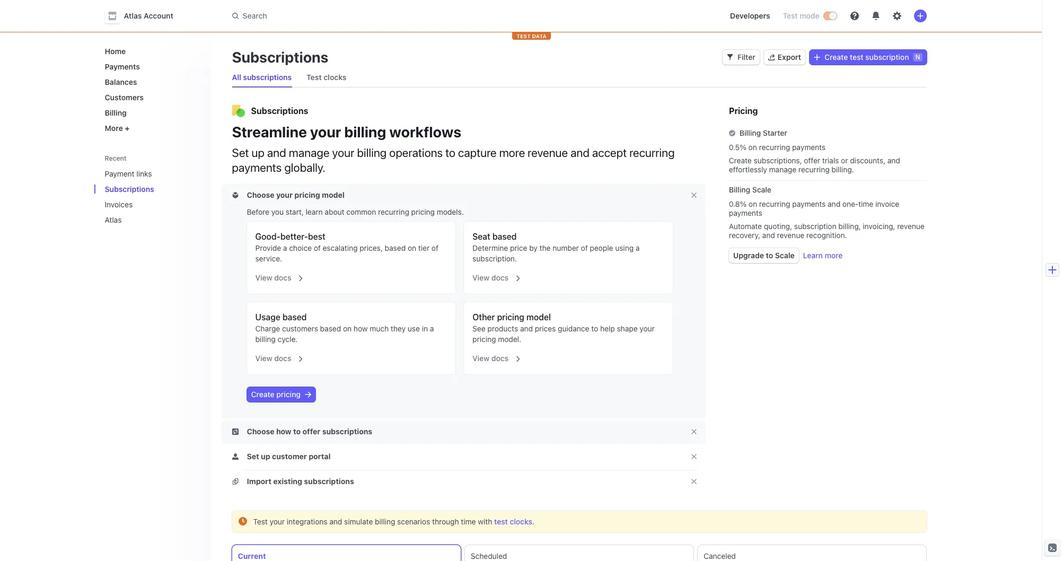 Task type: vqa. For each thing, say whether or not it's contained in the screenshot.
the Select shipping countries button on the bottom of the page
no



Task type: describe. For each thing, give the bounding box(es) containing it.
home link
[[101, 42, 202, 60]]

pricing left models.
[[411, 207, 435, 216]]

pricing inside "create pricing" link
[[277, 390, 301, 399]]

1 horizontal spatial more
[[825, 251, 843, 260]]

choice
[[289, 243, 312, 253]]

learn
[[306, 207, 323, 216]]

billing,
[[839, 222, 861, 231]]

create for create pricing
[[251, 390, 275, 399]]

all subscriptions link
[[228, 70, 296, 85]]

and inside 0.5% on recurring payments create subscriptions, offer trials or discounts, and effortlessly manage recurring billing.
[[888, 156, 901, 165]]

0.8%
[[729, 199, 747, 208]]

view docs for usage
[[255, 354, 291, 363]]

view for other pricing model
[[473, 354, 490, 363]]

invoices
[[105, 200, 133, 209]]

docs for best
[[274, 273, 291, 282]]

view docs button for seat
[[466, 266, 522, 285]]

export
[[778, 53, 802, 62]]

subscriptions,
[[754, 156, 802, 165]]

billing for billing
[[105, 108, 127, 117]]

prices
[[535, 324, 556, 333]]

based up customers
[[283, 312, 307, 322]]

svg image for import existing subscriptions
[[232, 479, 238, 485]]

import existing subscriptions button
[[232, 476, 356, 487]]

view for usage based
[[255, 354, 272, 363]]

docs for determine
[[492, 273, 509, 282]]

billing scale 0.8% on recurring payments and one-time invoice payments automate quoting, subscription billing, invoicing, revenue recovery, and revenue recognition.
[[729, 185, 925, 240]]

1 vertical spatial clocks
[[510, 517, 533, 526]]

data
[[532, 33, 547, 39]]

home
[[105, 47, 126, 56]]

pricing inside the choose your pricing model dropdown button
[[295, 190, 320, 199]]

view docs button for other
[[466, 347, 522, 366]]

portal
[[309, 452, 331, 461]]

billing for billing starter
[[740, 128, 761, 137]]

your inside other pricing model see products and prices guidance to help shape your pricing model.
[[640, 324, 655, 333]]

current
[[238, 552, 266, 561]]

subscriptions link
[[101, 180, 188, 198]]

more +
[[105, 124, 130, 133]]

all subscriptions
[[232, 73, 292, 82]]

mode
[[800, 11, 820, 20]]

+
[[125, 124, 130, 133]]

filter
[[738, 53, 756, 62]]

common
[[347, 207, 376, 216]]

a inside seat based determine price by the number of people using a subscription.
[[636, 243, 640, 253]]

links
[[137, 169, 152, 178]]

and inside other pricing model see products and prices guidance to help shape your pricing model.
[[520, 324, 533, 333]]

on inside usage based charge customers based on how much they use in a billing cycle.
[[343, 324, 352, 333]]

learn more
[[803, 251, 843, 260]]

0 horizontal spatial test
[[253, 517, 268, 526]]

on inside 'good-better-best provide a choice of escalating prices, based on tier of service.'
[[408, 243, 416, 253]]

recent
[[105, 154, 127, 162]]

learn
[[803, 251, 823, 260]]

atlas for atlas
[[105, 215, 122, 224]]

canceled
[[704, 552, 736, 561]]

choose for choose your pricing model
[[247, 190, 275, 199]]

good-better-best provide a choice of escalating prices, based on tier of service.
[[255, 232, 439, 263]]

see
[[473, 324, 486, 333]]

cycle.
[[278, 335, 298, 344]]

models.
[[437, 207, 464, 216]]

on inside the billing scale 0.8% on recurring payments and one-time invoice payments automate quoting, subscription billing, invoicing, revenue recovery, and revenue recognition.
[[749, 199, 758, 208]]

seat
[[473, 232, 491, 241]]

with
[[478, 517, 492, 526]]

Search text field
[[226, 6, 525, 26]]

other pricing model see products and prices guidance to help shape your pricing model.
[[473, 312, 655, 344]]

svg image for filter
[[727, 54, 734, 61]]

invoicing,
[[863, 222, 896, 231]]

through
[[432, 517, 459, 526]]

discounts,
[[850, 156, 886, 165]]

payments link
[[101, 58, 202, 75]]

clocks inside test clocks link
[[324, 73, 347, 82]]

tier
[[418, 243, 430, 253]]

scenarios
[[397, 517, 430, 526]]

balances
[[105, 77, 137, 86]]

customers
[[282, 324, 318, 333]]

pricing down see
[[473, 335, 496, 344]]

your for integrations
[[270, 517, 285, 526]]

create pricing link
[[247, 387, 316, 402]]

recurring up the subscriptions,
[[759, 143, 791, 152]]

tab list containing all subscriptions
[[228, 68, 927, 88]]

automate
[[729, 222, 762, 231]]

billing.
[[832, 165, 854, 174]]

account
[[144, 11, 173, 20]]

customers
[[105, 93, 144, 102]]

the
[[540, 243, 551, 253]]

streamline your billing workflows set up and manage your billing operations to capture more revenue and accept recurring payments globally.
[[232, 123, 675, 175]]

subscription inside the billing scale 0.8% on recurring payments and one-time invoice payments automate quoting, subscription billing, invoicing, revenue recovery, and revenue recognition.
[[795, 222, 837, 231]]

set inside 'dropdown button'
[[247, 452, 259, 461]]

create test subscription
[[825, 53, 909, 62]]

best
[[308, 232, 326, 241]]

invoice
[[876, 199, 900, 208]]

upgrade to scale
[[734, 251, 795, 260]]

atlas account button
[[105, 8, 184, 23]]

provide
[[255, 243, 281, 253]]

service.
[[255, 254, 282, 263]]

good-
[[255, 232, 281, 241]]

products
[[488, 324, 518, 333]]

usage
[[255, 312, 281, 322]]

model inside other pricing model see products and prices guidance to help shape your pricing model.
[[527, 312, 551, 322]]

developers
[[730, 11, 771, 20]]

or
[[841, 156, 848, 165]]

manage inside streamline your billing workflows set up and manage your billing operations to capture more revenue and accept recurring payments globally.
[[289, 146, 330, 160]]

starter
[[763, 128, 788, 137]]

core navigation links element
[[101, 42, 202, 137]]

use
[[408, 324, 420, 333]]

to inside streamline your billing workflows set up and manage your billing operations to capture more revenue and accept recurring payments globally.
[[446, 146, 456, 160]]

settings image
[[893, 12, 902, 20]]

accept
[[592, 146, 627, 160]]

1 of from the left
[[314, 243, 321, 253]]

and left "one-"
[[828, 199, 841, 208]]

to inside upgrade to scale "button"
[[766, 251, 774, 260]]

test your integrations and simulate billing scenarios through time with test clocks .
[[253, 517, 535, 526]]

in
[[422, 324, 428, 333]]

pricing up products
[[497, 312, 525, 322]]

simulate
[[344, 517, 373, 526]]

choose your pricing model button
[[232, 190, 347, 201]]

of inside seat based determine price by the number of people using a subscription.
[[581, 243, 588, 253]]

using
[[615, 243, 634, 253]]

help image
[[851, 12, 859, 20]]

before
[[247, 207, 269, 216]]

prices,
[[360, 243, 383, 253]]

how inside dropdown button
[[276, 427, 292, 436]]

more inside streamline your billing workflows set up and manage your billing operations to capture more revenue and accept recurring payments globally.
[[499, 146, 525, 160]]

create for create test subscription
[[825, 53, 848, 62]]



Task type: locate. For each thing, give the bounding box(es) containing it.
view for good-better-best
[[255, 273, 272, 282]]

payment links link
[[101, 165, 188, 182]]

svg image
[[305, 392, 311, 398], [232, 479, 238, 485]]

up down the "streamline"
[[252, 146, 265, 160]]

view docs button for usage
[[249, 347, 305, 366]]

usage based charge customers based on how much they use in a billing cycle.
[[255, 312, 434, 344]]

a right in
[[430, 324, 434, 333]]

pricing
[[295, 190, 320, 199], [411, 207, 435, 216], [497, 312, 525, 322], [473, 335, 496, 344], [277, 390, 301, 399]]

docs down service.
[[274, 273, 291, 282]]

of right tier
[[432, 243, 439, 253]]

view docs down 'cycle.'
[[255, 354, 291, 363]]

price
[[510, 243, 528, 253]]

atlas left the account
[[124, 11, 142, 20]]

.
[[533, 517, 535, 526]]

1 vertical spatial offer
[[303, 427, 321, 436]]

1 vertical spatial subscriptions
[[251, 106, 308, 116]]

subscriptions up all subscriptions
[[232, 48, 329, 66]]

time
[[859, 199, 874, 208], [461, 517, 476, 526]]

subscription up learn
[[795, 222, 837, 231]]

how up set up customer portal 'dropdown button'
[[276, 427, 292, 436]]

0 vertical spatial svg image
[[305, 392, 311, 398]]

up inside streamline your billing workflows set up and manage your billing operations to capture more revenue and accept recurring payments globally.
[[252, 146, 265, 160]]

0 horizontal spatial time
[[461, 517, 476, 526]]

to inside other pricing model see products and prices guidance to help shape your pricing model.
[[592, 324, 598, 333]]

subscriptions up portal
[[322, 427, 372, 436]]

view down service.
[[255, 273, 272, 282]]

how inside usage based charge customers based on how much they use in a billing cycle.
[[354, 324, 368, 333]]

0 horizontal spatial model
[[322, 190, 345, 199]]

model up prices
[[527, 312, 551, 322]]

on right 0.5%
[[749, 143, 757, 152]]

0 vertical spatial atlas
[[124, 11, 142, 20]]

payments up recognition. at top
[[793, 199, 826, 208]]

0 horizontal spatial scale
[[753, 185, 772, 194]]

to left help
[[592, 324, 598, 333]]

scale inside the billing scale 0.8% on recurring payments and one-time invoice payments automate quoting, subscription billing, invoicing, revenue recovery, and revenue recognition.
[[753, 185, 772, 194]]

time for one-
[[859, 199, 874, 208]]

1 vertical spatial manage
[[770, 165, 797, 174]]

on left much
[[343, 324, 352, 333]]

view docs button down 'cycle.'
[[249, 347, 305, 366]]

choose up set up customer portal 'dropdown button'
[[247, 427, 275, 436]]

import existing subscriptions
[[247, 477, 354, 486]]

recurring left billing. at the right of page
[[799, 165, 830, 174]]

operations
[[389, 146, 443, 160]]

shape
[[617, 324, 638, 333]]

help
[[600, 324, 615, 333]]

existing
[[273, 477, 302, 486]]

more right capture
[[499, 146, 525, 160]]

1 vertical spatial set
[[247, 452, 259, 461]]

view docs button for good-
[[249, 266, 305, 285]]

3 of from the left
[[581, 243, 588, 253]]

recent navigation links element
[[94, 150, 211, 229]]

2 vertical spatial test
[[253, 517, 268, 526]]

svg image for create pricing
[[305, 392, 311, 398]]

set up customer portal button
[[232, 451, 333, 462]]

0 vertical spatial model
[[322, 190, 345, 199]]

0 vertical spatial how
[[354, 324, 368, 333]]

0 vertical spatial tab list
[[228, 68, 927, 88]]

0.5%
[[729, 143, 747, 152]]

test clocks
[[307, 73, 347, 82]]

0 vertical spatial scale
[[753, 185, 772, 194]]

offer left trials
[[804, 156, 821, 165]]

set
[[232, 146, 249, 160], [247, 452, 259, 461]]

test right the with
[[494, 517, 508, 526]]

scale inside "button"
[[775, 251, 795, 260]]

billing for billing scale 0.8% on recurring payments and one-time invoice payments automate quoting, subscription billing, invoicing, revenue recovery, and revenue recognition.
[[729, 185, 751, 194]]

scale down effortlessly
[[753, 185, 772, 194]]

create inside 0.5% on recurring payments create subscriptions, offer trials or discounts, and effortlessly manage recurring billing.
[[729, 156, 752, 165]]

billing up 0.8%
[[729, 185, 751, 194]]

offer inside 0.5% on recurring payments create subscriptions, offer trials or discounts, and effortlessly manage recurring billing.
[[804, 156, 821, 165]]

billing inside usage based charge customers based on how much they use in a billing cycle.
[[255, 335, 276, 344]]

offer inside dropdown button
[[303, 427, 321, 436]]

svg image
[[727, 54, 734, 61], [814, 54, 821, 61], [232, 192, 238, 198], [232, 429, 238, 435], [232, 454, 238, 460]]

set up import
[[247, 452, 259, 461]]

subscriptions inside the 'recent' element
[[105, 185, 154, 194]]

docs
[[274, 273, 291, 282], [492, 273, 509, 282], [274, 354, 291, 363], [492, 354, 509, 363]]

recurring right "accept" on the top
[[630, 146, 675, 160]]

svg image inside import existing subscriptions dropdown button
[[232, 479, 238, 485]]

recurring
[[759, 143, 791, 152], [630, 146, 675, 160], [799, 165, 830, 174], [760, 199, 791, 208], [378, 207, 409, 216]]

billing up more +
[[105, 108, 127, 117]]

based right customers
[[320, 324, 341, 333]]

pricing
[[729, 106, 758, 116]]

atlas inside the 'recent' element
[[105, 215, 122, 224]]

on right 0.8%
[[749, 199, 758, 208]]

customer
[[272, 452, 307, 461]]

time left invoice
[[859, 199, 874, 208]]

time for through
[[461, 517, 476, 526]]

test up current
[[253, 517, 268, 526]]

how
[[354, 324, 368, 333], [276, 427, 292, 436]]

0 horizontal spatial svg image
[[232, 479, 238, 485]]

atlas for atlas account
[[124, 11, 142, 20]]

view docs for good-
[[255, 273, 291, 282]]

2 horizontal spatial create
[[825, 53, 848, 62]]

view down the charge
[[255, 354, 272, 363]]

revenue inside streamline your billing workflows set up and manage your billing operations to capture more revenue and accept recurring payments globally.
[[528, 146, 568, 160]]

recovery,
[[729, 231, 761, 240]]

create pricing
[[251, 390, 301, 399]]

payments down the "streamline"
[[232, 161, 282, 175]]

0 horizontal spatial a
[[283, 243, 287, 253]]

n
[[916, 53, 921, 61]]

svg image inside set up customer portal 'dropdown button'
[[232, 454, 238, 460]]

more right learn
[[825, 251, 843, 260]]

import
[[247, 477, 272, 486]]

1 vertical spatial svg image
[[232, 479, 238, 485]]

of left people in the right top of the page
[[581, 243, 588, 253]]

view docs button down subscription. at top
[[466, 266, 522, 285]]

docs down model.
[[492, 354, 509, 363]]

capture
[[458, 146, 497, 160]]

2 horizontal spatial test
[[783, 11, 798, 20]]

0 vertical spatial subscription
[[866, 53, 909, 62]]

1 vertical spatial scale
[[775, 251, 795, 260]]

to inside choose how to offer subscriptions dropdown button
[[293, 427, 301, 436]]

invoices link
[[101, 196, 188, 213]]

1 horizontal spatial manage
[[770, 165, 797, 174]]

payments
[[105, 62, 140, 71]]

your inside dropdown button
[[276, 190, 293, 199]]

canceled button
[[698, 545, 927, 561]]

determine
[[473, 243, 508, 253]]

2 choose from the top
[[247, 427, 275, 436]]

view for seat based
[[473, 273, 490, 282]]

offer up portal
[[303, 427, 321, 436]]

to right upgrade
[[766, 251, 774, 260]]

test clocks link
[[302, 70, 351, 85]]

1 vertical spatial test
[[494, 517, 508, 526]]

set down the "streamline"
[[232, 146, 249, 160]]

a inside usage based charge customers based on how much they use in a billing cycle.
[[430, 324, 434, 333]]

payments up automate
[[729, 208, 763, 217]]

1 horizontal spatial create
[[729, 156, 752, 165]]

billing inside core navigation links element
[[105, 108, 127, 117]]

view docs down subscription. at top
[[473, 273, 509, 282]]

and up upgrade to scale
[[763, 231, 775, 240]]

docs for charge
[[274, 354, 291, 363]]

0 vertical spatial test
[[783, 11, 798, 20]]

2 vertical spatial billing
[[729, 185, 751, 194]]

one-
[[843, 199, 859, 208]]

test for test mode
[[783, 11, 798, 20]]

0 horizontal spatial manage
[[289, 146, 330, 160]]

1 vertical spatial atlas
[[105, 215, 122, 224]]

a inside 'good-better-best provide a choice of escalating prices, based on tier of service.'
[[283, 243, 287, 253]]

0 vertical spatial manage
[[289, 146, 330, 160]]

atlas down invoices
[[105, 215, 122, 224]]

test for test clocks
[[307, 73, 322, 82]]

and left "accept" on the top
[[571, 146, 590, 160]]

balances link
[[101, 73, 202, 91]]

subscriptions
[[232, 48, 329, 66], [251, 106, 308, 116], [105, 185, 154, 194]]

quoting,
[[764, 222, 793, 231]]

1 horizontal spatial of
[[432, 243, 439, 253]]

more
[[105, 124, 123, 133]]

payments up trials
[[793, 143, 826, 152]]

up left customer
[[261, 452, 270, 461]]

0 vertical spatial choose
[[247, 190, 275, 199]]

view docs button
[[249, 266, 305, 285], [466, 266, 522, 285], [249, 347, 305, 366], [466, 347, 522, 366]]

0 horizontal spatial clocks
[[324, 73, 347, 82]]

upgrade to scale button
[[729, 248, 799, 263]]

0 horizontal spatial create
[[251, 390, 275, 399]]

subscription.
[[473, 254, 517, 263]]

1 vertical spatial tab list
[[232, 545, 927, 561]]

1 choose from the top
[[247, 190, 275, 199]]

test
[[783, 11, 798, 20], [307, 73, 322, 82], [253, 517, 268, 526]]

subscriptions inside all subscriptions link
[[243, 73, 292, 82]]

0.5% on recurring payments create subscriptions, offer trials or discounts, and effortlessly manage recurring billing.
[[729, 143, 901, 174]]

docs down 'cycle.'
[[274, 354, 291, 363]]

much
[[370, 324, 389, 333]]

pricing up learn
[[295, 190, 320, 199]]

1 horizontal spatial test
[[850, 53, 864, 62]]

2 horizontal spatial revenue
[[898, 222, 925, 231]]

model up about
[[322, 190, 345, 199]]

manage
[[289, 146, 330, 160], [770, 165, 797, 174]]

clocks
[[324, 73, 347, 82], [510, 517, 533, 526]]

payment
[[105, 169, 135, 178]]

2 horizontal spatial a
[[636, 243, 640, 253]]

svg image inside "create pricing" link
[[305, 392, 311, 398]]

2 vertical spatial create
[[251, 390, 275, 399]]

model.
[[498, 335, 521, 344]]

tab list
[[228, 68, 927, 88], [232, 545, 927, 561]]

atlas account
[[124, 11, 173, 20]]

1 vertical spatial how
[[276, 427, 292, 436]]

1 horizontal spatial clocks
[[510, 517, 533, 526]]

subscription
[[866, 53, 909, 62], [795, 222, 837, 231]]

subscriptions inside choose how to offer subscriptions dropdown button
[[322, 427, 372, 436]]

subscriptions inside import existing subscriptions dropdown button
[[304, 477, 354, 486]]

1 vertical spatial choose
[[247, 427, 275, 436]]

based inside seat based determine price by the number of people using a subscription.
[[493, 232, 517, 241]]

0 vertical spatial time
[[859, 199, 874, 208]]

1 horizontal spatial offer
[[804, 156, 821, 165]]

1 horizontal spatial svg image
[[305, 392, 311, 398]]

view docs down service.
[[255, 273, 291, 282]]

globally.
[[284, 161, 325, 175]]

people
[[590, 243, 613, 253]]

and right the 'discounts,'
[[888, 156, 901, 165]]

svg image inside choose how to offer subscriptions dropdown button
[[232, 429, 238, 435]]

billing up 0.5%
[[740, 128, 761, 137]]

Search search field
[[226, 6, 525, 26]]

0 horizontal spatial revenue
[[528, 146, 568, 160]]

to left capture
[[446, 146, 456, 160]]

test down help icon
[[850, 53, 864, 62]]

escalating
[[323, 243, 358, 253]]

1 vertical spatial create
[[729, 156, 752, 165]]

manage inside 0.5% on recurring payments create subscriptions, offer trials or discounts, and effortlessly manage recurring billing.
[[770, 165, 797, 174]]

export button
[[764, 50, 806, 65]]

0 vertical spatial test
[[850, 53, 864, 62]]

model inside dropdown button
[[322, 190, 345, 199]]

recurring inside streamline your billing workflows set up and manage your billing operations to capture more revenue and accept recurring payments globally.
[[630, 146, 675, 160]]

scale left learn
[[775, 251, 795, 260]]

time inside the billing scale 0.8% on recurring payments and one-time invoice payments automate quoting, subscription billing, invoicing, revenue recovery, and revenue recognition.
[[859, 199, 874, 208]]

view docs for seat
[[473, 273, 509, 282]]

0 horizontal spatial test
[[494, 517, 508, 526]]

recent element
[[94, 165, 211, 229]]

1 horizontal spatial scale
[[775, 251, 795, 260]]

1 horizontal spatial revenue
[[777, 231, 805, 240]]

1 vertical spatial subscriptions
[[322, 427, 372, 436]]

your for pricing
[[276, 190, 293, 199]]

number
[[553, 243, 579, 253]]

streamline
[[232, 123, 307, 141]]

0 horizontal spatial more
[[499, 146, 525, 160]]

how left much
[[354, 324, 368, 333]]

atlas
[[124, 11, 142, 20], [105, 215, 122, 224]]

view docs button down service.
[[249, 266, 305, 285]]

filter button
[[723, 50, 760, 65]]

more
[[499, 146, 525, 160], [825, 251, 843, 260]]

based up price
[[493, 232, 517, 241]]

1 vertical spatial more
[[825, 251, 843, 260]]

0 horizontal spatial atlas
[[105, 215, 122, 224]]

view docs down model.
[[473, 354, 509, 363]]

on inside 0.5% on recurring payments create subscriptions, offer trials or discounts, and effortlessly manage recurring billing.
[[749, 143, 757, 152]]

1 vertical spatial up
[[261, 452, 270, 461]]

1 horizontal spatial atlas
[[124, 11, 142, 20]]

1 horizontal spatial time
[[859, 199, 874, 208]]

up inside 'dropdown button'
[[261, 452, 270, 461]]

billing inside the billing scale 0.8% on recurring payments and one-time invoice payments automate quoting, subscription billing, invoicing, revenue recovery, and revenue recognition.
[[729, 185, 751, 194]]

test inside tab list
[[307, 73, 322, 82]]

test data
[[517, 33, 547, 39]]

scheduled
[[471, 552, 507, 561]]

2 horizontal spatial of
[[581, 243, 588, 253]]

0 vertical spatial subscriptions
[[232, 48, 329, 66]]

subscriptions right "all"
[[243, 73, 292, 82]]

view docs button down model.
[[466, 347, 522, 366]]

view down subscription. at top
[[473, 273, 490, 282]]

0 vertical spatial billing
[[105, 108, 127, 117]]

0 vertical spatial set
[[232, 146, 249, 160]]

and left prices
[[520, 324, 533, 333]]

0 vertical spatial offer
[[804, 156, 821, 165]]

choose for choose how to offer subscriptions
[[247, 427, 275, 436]]

test clocks link
[[494, 517, 533, 526]]

payments inside 0.5% on recurring payments create subscriptions, offer trials or discounts, and effortlessly manage recurring billing.
[[793, 143, 826, 152]]

1 vertical spatial model
[[527, 312, 551, 322]]

your for billing
[[310, 123, 341, 141]]

svg image inside the choose your pricing model dropdown button
[[232, 192, 238, 198]]

0 horizontal spatial how
[[276, 427, 292, 436]]

2 of from the left
[[432, 243, 439, 253]]

current button
[[232, 545, 461, 561]]

and down the "streamline"
[[267, 146, 286, 160]]

1 horizontal spatial a
[[430, 324, 434, 333]]

time left the with
[[461, 517, 476, 526]]

0 horizontal spatial of
[[314, 243, 321, 253]]

payments inside streamline your billing workflows set up and manage your billing operations to capture more revenue and accept recurring payments globally.
[[232, 161, 282, 175]]

1 horizontal spatial model
[[527, 312, 551, 322]]

test right all subscriptions
[[307, 73, 322, 82]]

you
[[271, 207, 284, 216]]

docs down subscription. at top
[[492, 273, 509, 282]]

based
[[493, 232, 517, 241], [385, 243, 406, 253], [283, 312, 307, 322], [320, 324, 341, 333]]

recurring inside the billing scale 0.8% on recurring payments and one-time invoice payments automate quoting, subscription billing, invoicing, revenue recovery, and revenue recognition.
[[760, 199, 791, 208]]

svg image right create pricing
[[305, 392, 311, 398]]

start,
[[286, 207, 304, 216]]

a down 'better-'
[[283, 243, 287, 253]]

recurring up quoting, on the right top of the page
[[760, 199, 791, 208]]

pricing up choose how to offer subscriptions dropdown button
[[277, 390, 301, 399]]

trials
[[823, 156, 839, 165]]

0 vertical spatial create
[[825, 53, 848, 62]]

based inside 'good-better-best provide a choice of escalating prices, based on tier of service.'
[[385, 243, 406, 253]]

docs for model
[[492, 354, 509, 363]]

tab list containing current
[[232, 545, 927, 561]]

by
[[530, 243, 538, 253]]

choose up before in the left top of the page
[[247, 190, 275, 199]]

view down see
[[473, 354, 490, 363]]

payments
[[793, 143, 826, 152], [232, 161, 282, 175], [793, 199, 826, 208], [729, 208, 763, 217]]

recurring right common
[[378, 207, 409, 216]]

subscriptions down payment links at the left
[[105, 185, 154, 194]]

test left mode
[[783, 11, 798, 20]]

0 vertical spatial clocks
[[324, 73, 347, 82]]

svg image for choose how to offer subscriptions
[[232, 429, 238, 435]]

of down 'best'
[[314, 243, 321, 253]]

other
[[473, 312, 495, 322]]

1 vertical spatial billing
[[740, 128, 761, 137]]

to up customer
[[293, 427, 301, 436]]

svg image inside filter popup button
[[727, 54, 734, 61]]

svg image for choose your pricing model
[[232, 192, 238, 198]]

up
[[252, 146, 265, 160], [261, 452, 270, 461]]

and left simulate
[[330, 517, 342, 526]]

0 vertical spatial subscriptions
[[243, 73, 292, 82]]

manage up globally. at the top of page
[[289, 146, 330, 160]]

effortlessly
[[729, 165, 768, 174]]

developers link
[[726, 7, 775, 24]]

manage right effortlessly
[[770, 165, 797, 174]]

subscriptions down portal
[[304, 477, 354, 486]]

based right prices,
[[385, 243, 406, 253]]

before you start, learn about common recurring pricing models.
[[247, 207, 464, 216]]

1 vertical spatial subscription
[[795, 222, 837, 231]]

recognition.
[[807, 231, 847, 240]]

set inside streamline your billing workflows set up and manage your billing operations to capture more revenue and accept recurring payments globally.
[[232, 146, 249, 160]]

2 vertical spatial subscriptions
[[105, 185, 154, 194]]

1 vertical spatial time
[[461, 517, 476, 526]]

1 horizontal spatial test
[[307, 73, 322, 82]]

choose how to offer subscriptions
[[247, 427, 372, 436]]

0 horizontal spatial offer
[[303, 427, 321, 436]]

0 horizontal spatial subscription
[[795, 222, 837, 231]]

svg image for set up customer portal
[[232, 454, 238, 460]]

view docs for other
[[473, 354, 509, 363]]

subscription left n
[[866, 53, 909, 62]]

a right using on the top right of page
[[636, 243, 640, 253]]

search
[[243, 11, 267, 20]]

1 vertical spatial test
[[307, 73, 322, 82]]

svg image left import
[[232, 479, 238, 485]]

upgrade
[[734, 251, 764, 260]]

2 vertical spatial subscriptions
[[304, 477, 354, 486]]

0 vertical spatial more
[[499, 146, 525, 160]]

on left tier
[[408, 243, 416, 253]]

0 vertical spatial up
[[252, 146, 265, 160]]

1 horizontal spatial subscription
[[866, 53, 909, 62]]

1 horizontal spatial how
[[354, 324, 368, 333]]

seat based determine price by the number of people using a subscription.
[[473, 232, 640, 263]]

subscriptions up the "streamline"
[[251, 106, 308, 116]]

atlas inside button
[[124, 11, 142, 20]]



